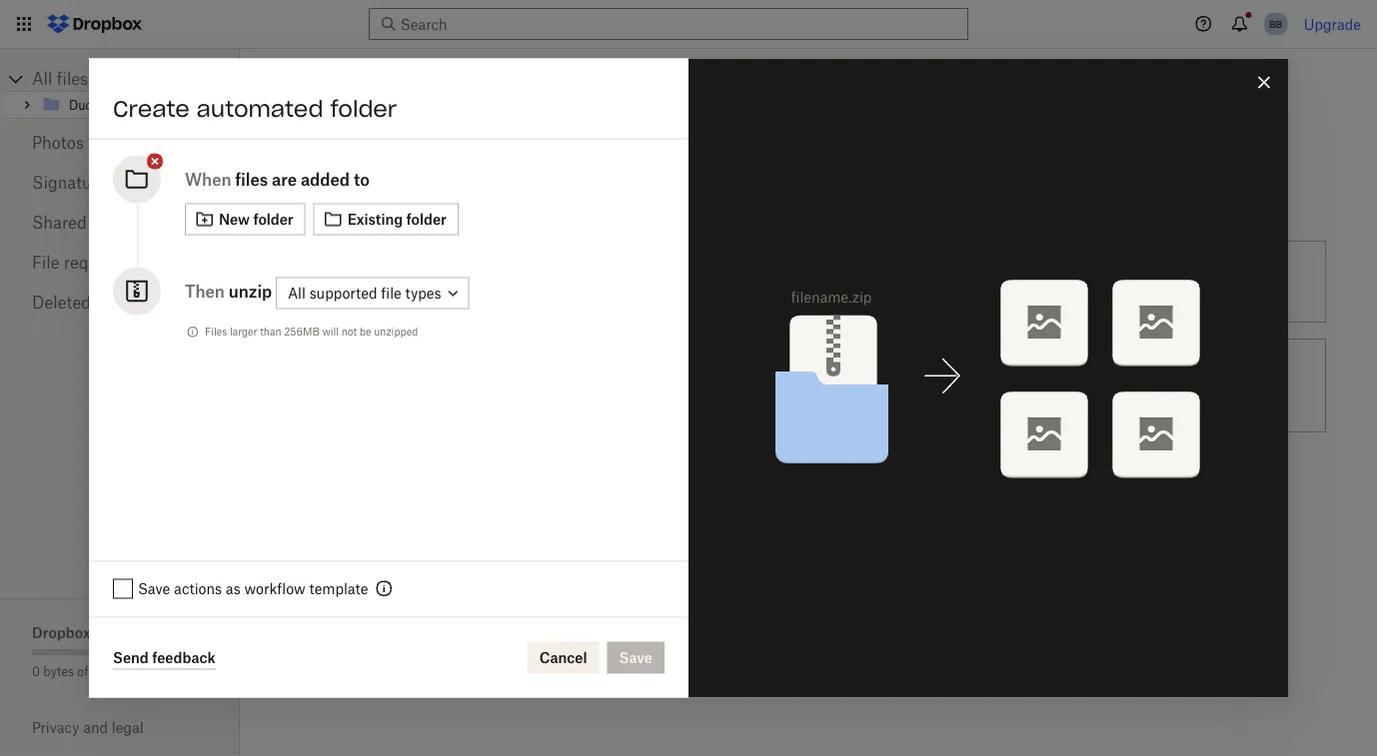 Task type: describe. For each thing, give the bounding box(es) containing it.
gb
[[102, 664, 121, 679]]

1 horizontal spatial folder
[[330, 94, 397, 122]]

used
[[124, 664, 152, 679]]

files inside 'set a rule that renames files' button
[[873, 273, 901, 290]]

create automated folder dialog
[[89, 58, 1288, 698]]

automation
[[343, 193, 440, 214]]

videos
[[715, 388, 757, 405]]

requests
[[64, 253, 129, 272]]

folder for new folder
[[253, 211, 293, 228]]

shared
[[32, 213, 87, 232]]

convert
[[1069, 273, 1122, 290]]

set
[[715, 273, 738, 290]]

all supported file types
[[288, 285, 441, 302]]

dropbox
[[32, 624, 91, 641]]

shared link
[[32, 203, 208, 243]]

deleted files
[[32, 293, 127, 312]]

upgrade
[[1304, 15, 1361, 32]]

basic
[[94, 624, 132, 641]]

files
[[205, 326, 227, 338]]

files are added to
[[235, 169, 370, 189]]

files inside convert files to pdfs button
[[1126, 273, 1153, 290]]

added
[[301, 169, 350, 189]]

to right format
[[852, 366, 866, 383]]

privacy
[[32, 720, 79, 737]]

category
[[426, 273, 483, 290]]

set a rule that renames files
[[715, 273, 901, 290]]

bytes
[[43, 664, 74, 679]]

cancel button
[[527, 642, 599, 674]]

get more space image
[[156, 659, 180, 683]]

convert
[[869, 366, 919, 383]]

all for all supported file types
[[288, 285, 306, 302]]

set a rule that renames files button
[[626, 233, 980, 331]]

legal
[[112, 720, 143, 737]]

new folder button
[[185, 203, 305, 235]]

unzip
[[1069, 377, 1108, 394]]

send
[[113, 649, 149, 666]]

choose a file format to convert videos to button
[[626, 331, 980, 441]]

format
[[805, 366, 849, 383]]

global header element
[[0, 0, 1377, 49]]

2
[[92, 664, 99, 679]]

file for a
[[780, 366, 801, 383]]

a for rule
[[742, 273, 749, 290]]

cancel
[[539, 650, 587, 667]]

photos link
[[32, 123, 208, 163]]

actions
[[174, 581, 222, 598]]

that
[[782, 273, 809, 290]]

files inside choose a category to sort files by button
[[534, 273, 561, 290]]

files inside deleted files link
[[95, 293, 127, 312]]

unzip files
[[1069, 377, 1139, 394]]

folder for existing folder
[[406, 211, 447, 228]]

create
[[113, 94, 189, 122]]

0 bytes of 2 gb used
[[32, 664, 152, 679]]

files larger than 256mb will not be unzipped
[[205, 326, 418, 338]]

create automated folder
[[113, 94, 397, 122]]

to inside dialog
[[354, 169, 370, 189]]

as
[[226, 581, 241, 598]]

new folder
[[219, 211, 293, 228]]

rule
[[753, 273, 779, 290]]

and
[[83, 720, 108, 737]]

existing folder
[[347, 211, 447, 228]]

renames
[[813, 273, 870, 290]]

save actions as workflow template
[[138, 581, 368, 598]]

be
[[360, 326, 371, 338]]

256mb
[[284, 326, 319, 338]]

files inside all files link
[[57, 69, 88, 88]]

not
[[342, 326, 357, 338]]

dropbox basic
[[32, 624, 132, 641]]

will
[[322, 326, 339, 338]]

convert files to pdfs
[[1069, 273, 1209, 290]]

choose for choose a file format to convert videos to
[[715, 366, 765, 383]]

then
[[185, 281, 225, 301]]

choose a category to sort files by button
[[272, 233, 626, 331]]

all files link
[[32, 67, 240, 91]]

send feedback
[[113, 649, 215, 666]]

of
[[77, 664, 88, 679]]

file
[[32, 253, 59, 272]]

supported
[[309, 285, 377, 302]]

template
[[309, 581, 368, 598]]

automated
[[196, 94, 323, 122]]



Task type: locate. For each thing, give the bounding box(es) containing it.
a for file
[[769, 366, 777, 383]]

1 vertical spatial file
[[780, 366, 801, 383]]

filename.zip
[[791, 288, 872, 305]]

1 horizontal spatial all
[[288, 285, 306, 302]]

a left format
[[769, 366, 777, 383]]

choose
[[361, 273, 411, 290], [715, 366, 765, 383]]

workflow
[[244, 581, 305, 598]]

existing folder button
[[313, 203, 459, 235]]

1 horizontal spatial a
[[742, 273, 749, 290]]

a inside 'set a rule that renames files' button
[[742, 273, 749, 290]]

dropbox logo - go to the homepage image
[[40, 8, 149, 40]]

choose up unzipped
[[361, 273, 411, 290]]

a inside 'choose a file format to convert videos to'
[[769, 366, 777, 383]]

0 horizontal spatial folder
[[253, 211, 293, 228]]

choose for choose a category to sort files by
[[361, 273, 411, 290]]

all
[[32, 69, 52, 88], [288, 285, 306, 302]]

all inside popup button
[[288, 285, 306, 302]]

0 vertical spatial all
[[32, 69, 52, 88]]

all for all files
[[32, 69, 52, 88]]

1 vertical spatial all
[[288, 285, 306, 302]]

all inside tree
[[32, 69, 52, 88]]

choose up "videos"
[[715, 366, 765, 383]]

files inside create automated folder dialog
[[235, 169, 268, 189]]

0 horizontal spatial all
[[32, 69, 52, 88]]

sort
[[504, 273, 530, 290]]

2 horizontal spatial a
[[769, 366, 777, 383]]

choose inside 'choose a file format to convert videos to'
[[715, 366, 765, 383]]

save
[[138, 581, 170, 598]]

to left sort
[[487, 273, 500, 290]]

0 horizontal spatial file
[[381, 285, 402, 302]]

file requests
[[32, 253, 129, 272]]

an
[[317, 193, 338, 214]]

file inside popup button
[[381, 285, 402, 302]]

larger
[[230, 326, 257, 338]]

to left pdfs
[[1157, 273, 1170, 290]]

by
[[565, 273, 581, 290]]

feedback
[[152, 649, 215, 666]]

all up 256mb
[[288, 285, 306, 302]]

deleted files link
[[32, 283, 208, 323]]

when
[[185, 169, 231, 189]]

upgrade link
[[1304, 15, 1361, 32]]

choose a file format to convert videos to
[[715, 366, 919, 405]]

folder inside new folder button
[[253, 211, 293, 228]]

signatures link
[[32, 163, 208, 203]]

all files
[[32, 69, 88, 88]]

unzip
[[229, 281, 272, 301]]

all up the photos
[[32, 69, 52, 88]]

a
[[415, 273, 422, 290], [742, 273, 749, 290], [769, 366, 777, 383]]

file
[[381, 285, 402, 302], [780, 366, 801, 383]]

types
[[405, 285, 441, 302]]

folder right existing
[[406, 211, 447, 228]]

new
[[219, 211, 250, 228]]

file requests link
[[32, 243, 208, 283]]

file left format
[[780, 366, 801, 383]]

files down dropbox logo - go to the homepage
[[57, 69, 88, 88]]

1 horizontal spatial choose
[[715, 366, 765, 383]]

1 horizontal spatial file
[[780, 366, 801, 383]]

unzipped
[[374, 326, 418, 338]]

folder
[[330, 94, 397, 122], [253, 211, 293, 228], [406, 211, 447, 228]]

signatures
[[32, 173, 115, 192]]

choose a category to sort files by
[[361, 273, 581, 290]]

deleted
[[32, 293, 91, 312]]

file inside 'choose a file format to convert videos to'
[[780, 366, 801, 383]]

folder inside existing folder button
[[406, 211, 447, 228]]

pdfs
[[1174, 273, 1209, 290]]

files inside unzip files button
[[1112, 377, 1139, 394]]

add
[[280, 193, 312, 214]]

folder up added
[[330, 94, 397, 122]]

privacy and legal
[[32, 720, 143, 737]]

all files tree
[[3, 67, 240, 119]]

files right unzip
[[1112, 377, 1139, 394]]

add an automation
[[280, 193, 440, 214]]

files down the "file requests" link
[[95, 293, 127, 312]]

files left by
[[534, 273, 561, 290]]

folder right new in the top left of the page
[[253, 211, 293, 228]]

files right renames
[[873, 273, 901, 290]]

privacy and legal link
[[32, 720, 240, 737]]

convert files to pdfs button
[[980, 233, 1334, 331]]

photos
[[32, 133, 84, 152]]

to right "videos"
[[761, 388, 774, 405]]

a inside choose a category to sort files by button
[[415, 273, 422, 290]]

unzip files button
[[980, 331, 1334, 441]]

all supported file types button
[[276, 277, 469, 309]]

0
[[32, 664, 40, 679]]

0 horizontal spatial choose
[[361, 273, 411, 290]]

to up add an automation
[[354, 169, 370, 189]]

to
[[354, 169, 370, 189], [487, 273, 500, 290], [1157, 273, 1170, 290], [852, 366, 866, 383], [761, 388, 774, 405]]

add an automation main content
[[272, 113, 1377, 757]]

existing
[[347, 211, 403, 228]]

files right convert
[[1126, 273, 1153, 290]]

0 vertical spatial file
[[381, 285, 402, 302]]

a for category
[[415, 273, 422, 290]]

0 vertical spatial choose
[[361, 273, 411, 290]]

files
[[57, 69, 88, 88], [235, 169, 268, 189], [534, 273, 561, 290], [873, 273, 901, 290], [1126, 273, 1153, 290], [95, 293, 127, 312], [1112, 377, 1139, 394]]

send feedback button
[[113, 646, 215, 670]]

file left the types
[[381, 285, 402, 302]]

1 vertical spatial choose
[[715, 366, 765, 383]]

than
[[260, 326, 281, 338]]

2 horizontal spatial folder
[[406, 211, 447, 228]]

file for supported
[[381, 285, 402, 302]]

files left "are"
[[235, 169, 268, 189]]

a right set at right
[[742, 273, 749, 290]]

are
[[272, 169, 297, 189]]

0 horizontal spatial a
[[415, 273, 422, 290]]

a left category
[[415, 273, 422, 290]]



Task type: vqa. For each thing, say whether or not it's contained in the screenshot.
the bb popup button in the right of the page
no



